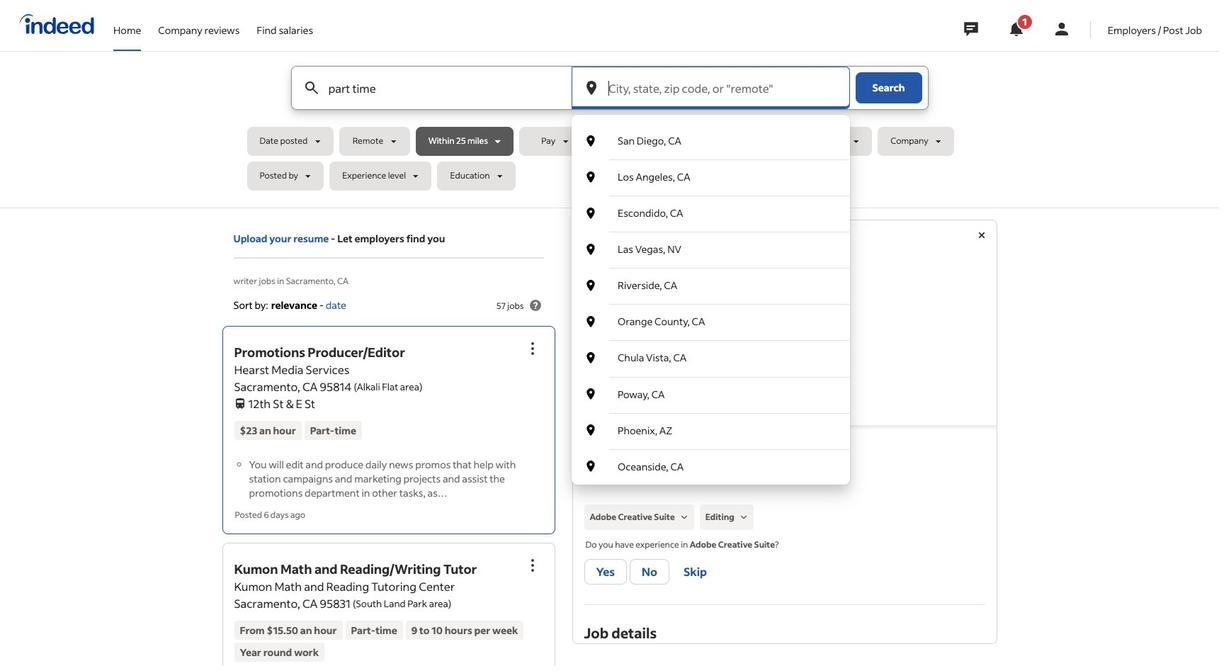 Task type: locate. For each thing, give the bounding box(es) containing it.
Edit location text field
[[606, 67, 850, 109]]

help icon image
[[527, 297, 544, 314]]

0 horizontal spatial missing qualification image
[[678, 511, 691, 524]]

None search field
[[247, 66, 973, 485]]

1 horizontal spatial missing qualification image
[[738, 511, 750, 524]]

apply now (opens in a new tab) image
[[660, 387, 671, 398]]

account image
[[1054, 21, 1071, 38]]

missing qualification image
[[678, 511, 691, 524], [738, 511, 750, 524]]



Task type: vqa. For each thing, say whether or not it's contained in the screenshot.
1st missing qualification IMAGE from right
yes



Task type: describe. For each thing, give the bounding box(es) containing it.
job actions for kumon math and reading/writing tutor is collapsed image
[[524, 557, 541, 574]]

job actions for promotions producer/editor is collapsed image
[[524, 340, 541, 357]]

search suggestions list box
[[572, 123, 850, 485]]

close job details image
[[973, 227, 990, 244]]

1 missing qualification image from the left
[[678, 511, 691, 524]]

2 missing qualification image from the left
[[738, 511, 750, 524]]

search: Job title, keywords, or company text field
[[326, 67, 547, 109]]

messages unread count 0 image
[[962, 15, 981, 43]]

transit information image
[[234, 396, 246, 409]]



